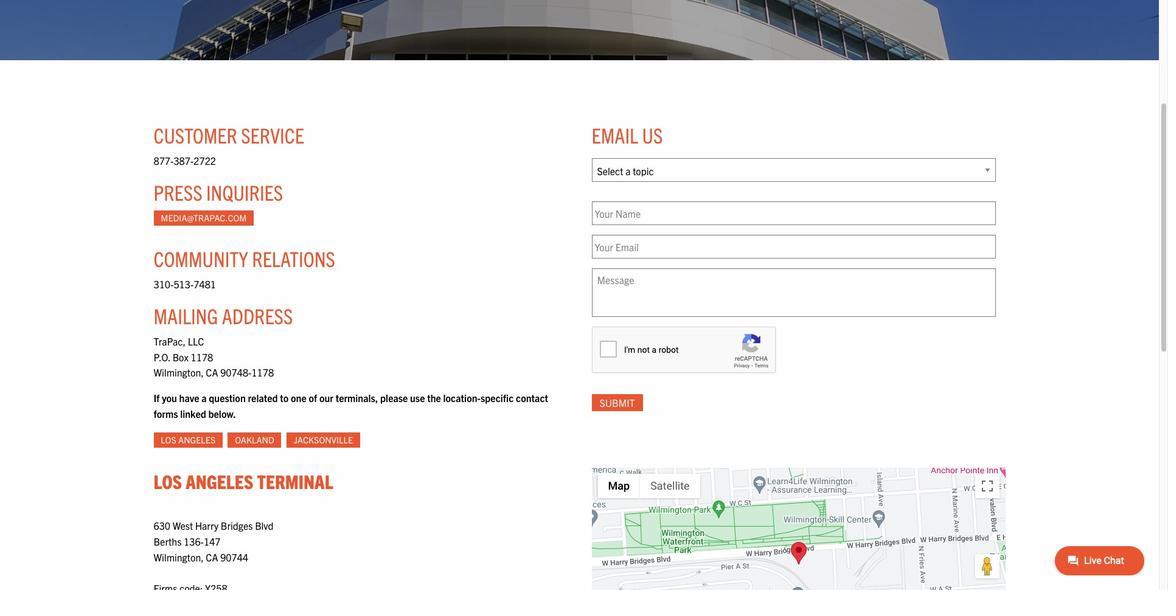 Task type: locate. For each thing, give the bounding box(es) containing it.
terminals,
[[336, 392, 378, 404]]

630 west harry bridges blvd berths 136-147 wilmington, ca 90744
[[154, 520, 274, 563]]

1178
[[191, 351, 213, 363], [251, 366, 274, 379]]

question
[[209, 392, 246, 404]]

trapac, llc p.o. box 1178 wilmington, ca 90748-1178
[[154, 335, 274, 379]]

90748-
[[220, 366, 252, 379]]

2 wilmington, from the top
[[154, 551, 204, 563]]

community relations
[[154, 245, 335, 271]]

1 vertical spatial los
[[154, 469, 182, 493]]

los up 630
[[154, 469, 182, 493]]

our
[[319, 392, 333, 404]]

menu bar
[[598, 474, 700, 498]]

los for los angeles
[[161, 435, 176, 446]]

a
[[202, 392, 207, 404]]

contact
[[516, 392, 548, 404]]

1 horizontal spatial 1178
[[251, 366, 274, 379]]

angeles down the linked
[[178, 435, 216, 446]]

387-
[[174, 155, 194, 167]]

ca down '147'
[[206, 551, 218, 563]]

if
[[154, 392, 160, 404]]

Message text field
[[592, 269, 996, 317]]

please
[[380, 392, 408, 404]]

the
[[427, 392, 441, 404]]

ca left "90748-"
[[206, 366, 218, 379]]

address
[[222, 302, 293, 329]]

berths
[[154, 535, 182, 548]]

below.
[[208, 407, 236, 419]]

1 vertical spatial angeles
[[186, 469, 253, 493]]

box
[[173, 351, 189, 363]]

2 ca from the top
[[206, 551, 218, 563]]

main content
[[141, 96, 1134, 590]]

7481
[[194, 278, 216, 290]]

oakland
[[235, 435, 274, 446]]

angeles up harry
[[186, 469, 253, 493]]

wilmington, down box
[[154, 366, 204, 379]]

0 vertical spatial angeles
[[178, 435, 216, 446]]

angeles for los angeles
[[178, 435, 216, 446]]

specific
[[481, 392, 514, 404]]

los inside los angeles link
[[161, 435, 176, 446]]

1 wilmington, from the top
[[154, 366, 204, 379]]

los down forms
[[161, 435, 176, 446]]

1 vertical spatial 1178
[[251, 366, 274, 379]]

wilmington,
[[154, 366, 204, 379], [154, 551, 204, 563]]

trapac,
[[154, 335, 186, 347]]

email us
[[592, 122, 663, 148]]

310-
[[154, 278, 174, 290]]

147
[[204, 535, 221, 548]]

2722
[[194, 155, 216, 167]]

los angeles
[[161, 435, 216, 446]]

related
[[248, 392, 278, 404]]

angeles
[[178, 435, 216, 446], [186, 469, 253, 493]]

0 vertical spatial 1178
[[191, 351, 213, 363]]

los angeles terminal
[[154, 469, 333, 493]]

1 ca from the top
[[206, 366, 218, 379]]

us
[[642, 122, 663, 148]]

customer
[[154, 122, 237, 148]]

0 vertical spatial wilmington,
[[154, 366, 204, 379]]

satellite button
[[640, 474, 700, 498]]

you
[[162, 392, 177, 404]]

90744
[[220, 551, 248, 563]]

Your Name text field
[[592, 202, 996, 225]]

linked
[[180, 407, 206, 419]]

0 vertical spatial los
[[161, 435, 176, 446]]

community
[[154, 245, 248, 271]]

media@trapac.com
[[161, 213, 247, 224]]

relations
[[252, 245, 335, 271]]

1178 down llc
[[191, 351, 213, 363]]

email
[[592, 122, 638, 148]]

1178 up related
[[251, 366, 274, 379]]

wilmington, down the berths
[[154, 551, 204, 563]]

None submit
[[592, 394, 643, 411]]

1 vertical spatial ca
[[206, 551, 218, 563]]

ca
[[206, 366, 218, 379], [206, 551, 218, 563]]

map
[[608, 479, 630, 492]]

0 vertical spatial ca
[[206, 366, 218, 379]]

los
[[161, 435, 176, 446], [154, 469, 182, 493]]

1 vertical spatial wilmington,
[[154, 551, 204, 563]]

513-
[[174, 278, 194, 290]]

use
[[410, 392, 425, 404]]



Task type: vqa. For each thing, say whether or not it's contained in the screenshot.
privacy in the bottom of the page
no



Task type: describe. For each thing, give the bounding box(es) containing it.
if you have a question related to one of our terminals, please use the location-specific contact forms linked below.
[[154, 392, 548, 419]]

jacksonville link
[[286, 433, 360, 448]]

ca inside the 630 west harry bridges blvd berths 136-147 wilmington, ca 90744
[[206, 551, 218, 563]]

menu bar containing map
[[598, 474, 700, 498]]

877-387-2722
[[154, 155, 216, 167]]

map region
[[511, 424, 1134, 590]]

forms
[[154, 407, 178, 419]]

p.o.
[[154, 351, 170, 363]]

jacksonville
[[294, 435, 353, 446]]

of
[[309, 392, 317, 404]]

customer service
[[154, 122, 304, 148]]

west
[[173, 520, 193, 532]]

oakland link
[[228, 433, 281, 448]]

wilmington, inside the 630 west harry bridges blvd berths 136-147 wilmington, ca 90744
[[154, 551, 204, 563]]

877-
[[154, 155, 174, 167]]

map button
[[598, 474, 640, 498]]

location-
[[443, 392, 481, 404]]

service
[[241, 122, 304, 148]]

llc
[[188, 335, 204, 347]]

Your Email text field
[[592, 235, 996, 259]]

los for los angeles terminal
[[154, 469, 182, 493]]

angeles for los angeles terminal
[[186, 469, 253, 493]]

satellite
[[650, 479, 690, 492]]

310-513-7481
[[154, 278, 216, 290]]

press inquiries
[[154, 179, 283, 205]]

terminal
[[257, 469, 333, 493]]

press
[[154, 179, 202, 205]]

los angeles link
[[154, 433, 223, 448]]

630
[[154, 520, 170, 532]]

main content containing customer service
[[141, 96, 1134, 590]]

136-
[[184, 535, 204, 548]]

one
[[291, 392, 306, 404]]

inquiries
[[206, 179, 283, 205]]

ca inside 'trapac, llc p.o. box 1178 wilmington, ca 90748-1178'
[[206, 366, 218, 379]]

bridges
[[221, 520, 253, 532]]

harry
[[195, 520, 218, 532]]

have
[[179, 392, 199, 404]]

mailing
[[154, 302, 218, 329]]

0 horizontal spatial 1178
[[191, 351, 213, 363]]

to
[[280, 392, 289, 404]]

blvd
[[255, 520, 274, 532]]

mailing address
[[154, 302, 293, 329]]

wilmington, inside 'trapac, llc p.o. box 1178 wilmington, ca 90748-1178'
[[154, 366, 204, 379]]

media@trapac.com link
[[154, 211, 254, 226]]



